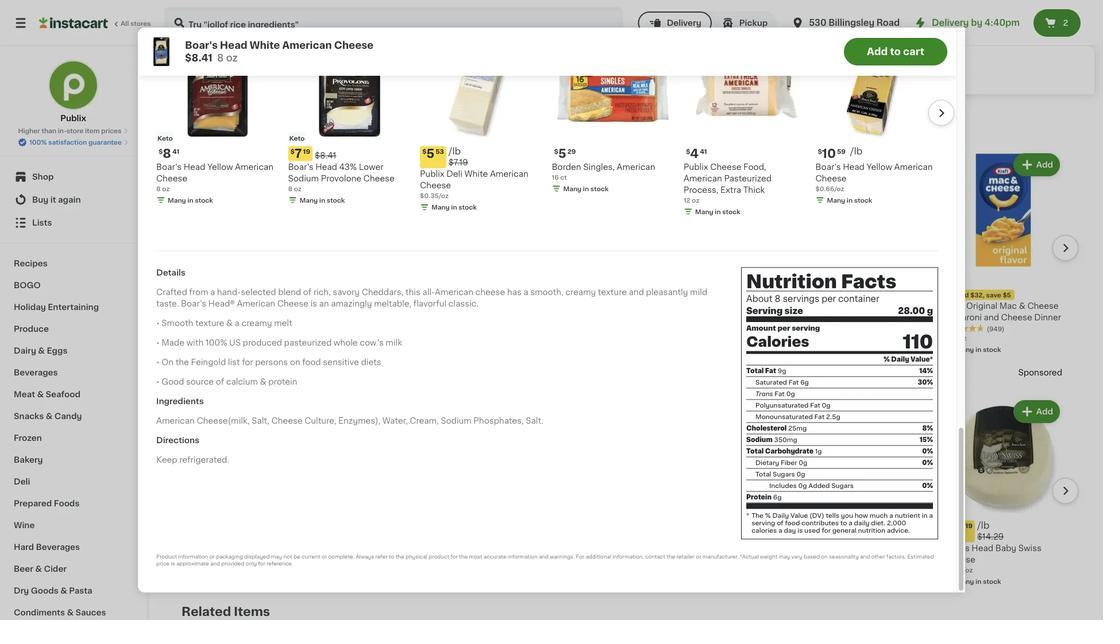 Task type: locate. For each thing, give the bounding box(es) containing it.
white down $5.53 per pound original price: $7.19 element
[[465, 170, 488, 178]]

100% down higher
[[29, 139, 47, 146]]

ingredients for ingredients
[[156, 398, 204, 406]]

$8.41 up '$15.99'
[[185, 53, 213, 63]]

product group
[[156, 19, 279, 208], [288, 19, 411, 208], [420, 19, 543, 215], [552, 19, 675, 196], [684, 19, 807, 219], [816, 19, 939, 208], [182, 151, 300, 335], [309, 151, 427, 335], [436, 151, 554, 310], [563, 151, 681, 321], [690, 151, 808, 344], [818, 151, 936, 335], [945, 151, 1063, 357], [182, 398, 300, 582], [309, 398, 427, 582], [436, 398, 554, 589], [690, 398, 808, 582], [818, 398, 936, 582], [945, 398, 1063, 589]]

deli inside $ 5 53 /lb $7.19 publix deli white american cheese $0.35/oz
[[447, 170, 463, 178]]

0 horizontal spatial 13
[[188, 275, 202, 287]]

wine link
[[7, 515, 140, 537]]

greenwise for brown
[[818, 291, 862, 299]]

publix for publix cheese food, american pasteurized process, extra thick 12 oz
[[684, 163, 709, 171]]

in inside about 1.34 lb each many in stock
[[722, 334, 728, 340]]

for
[[242, 359, 253, 367], [822, 528, 831, 534], [451, 555, 458, 560], [258, 562, 265, 567]]

7.25 oz many in stock
[[945, 335, 1002, 353]]

brown
[[818, 302, 843, 310]]

total up saturated
[[747, 368, 764, 375]]

1g
[[816, 449, 822, 455]]

with:
[[602, 43, 623, 51]]

0 vertical spatial per
[[822, 295, 837, 304]]

stock inside 7.25 oz many in stock
[[984, 347, 1002, 353]]

frozen
[[14, 435, 42, 443]]

fat left 2.5g
[[815, 414, 825, 421]]

about inside about 1.34 lb each many in stock
[[690, 322, 710, 329]]

total for dietary fiber 0g
[[747, 449, 764, 455]]

1 horizontal spatial per
[[822, 295, 837, 304]]

turmeric.
[[627, 66, 665, 74]]

on up protein
[[290, 359, 300, 367]]

& left protein
[[260, 379, 267, 387]]

1 vertical spatial for
[[576, 555, 585, 560]]

boar's inside boar's head white american cheese $8.41 8 oz
[[185, 41, 218, 50]]

0 horizontal spatial per
[[778, 325, 791, 332]]

spo nsored
[[1019, 369, 1063, 377]]

1 vertical spatial turkey
[[359, 59, 395, 69]]

0% for includes 0g added sugars
[[923, 483, 934, 490]]

yellow for 8 oz
[[207, 163, 233, 171]]

$ inside $ 4 41
[[686, 149, 691, 155]]

white down $8.41 element
[[742, 538, 765, 546]]

2 0% from the top
[[923, 460, 934, 467]]

of inside * the % daily value (dv) tells you how much a nutrient in a serving of food contributes to a daily diet. 2,000 calories a day is used for general nutrition advice.
[[777, 521, 784, 527]]

/lb inside boar's head ovengold roasted turkey breast $15.99 /lb 0.61 lb
[[233, 72, 247, 81]]

crafted
[[156, 289, 187, 297]]

13 left $14.29
[[951, 522, 965, 534]]

0 horizontal spatial lb
[[274, 72, 284, 81]]

8 inside $ 7 19 $8.41 boar's head 43% lower sodium provolone cheese 8 oz
[[288, 186, 293, 192]]

american inside $ 5 53 /lb $7.19 publix deli white american cheese $0.35/oz
[[490, 170, 529, 178]]

organic up 93
[[819, 263, 845, 269]]

head down 59
[[843, 163, 865, 171]]

0 vertical spatial %
[[884, 357, 890, 363]]

boar's inside boar's head 44% lower sodium provolone cheese
[[182, 291, 207, 299]]

breast inside ingredients turkey breast water contains less than 1.5% of salt,sugar, sodium phosphate,dextrose, coated with: dextrose sea salt honey solids (refinery syrup honey) paprika,spices onion 2% or less of natural flavors, extractives of paprika and turmeric. read more
[[514, 31, 540, 39]]

0 horizontal spatial ct
[[442, 302, 449, 308]]

boar's head ovengold roasted turkey breast $15.99 /lb 0.61 lb
[[197, 59, 431, 81]]

white inside boar's head white american cheese $8.41 8 oz
[[250, 41, 280, 50]]

publix down $ 4 41
[[684, 163, 709, 171]]

head inside the "boar's head white american cheese"
[[336, 291, 358, 299]]

0 vertical spatial 100%
[[29, 139, 47, 146]]

oz inside boar's head white american cheese $8.41 8 oz
[[226, 53, 238, 63]]

entertaining
[[48, 304, 99, 312]]

2 may from the left
[[779, 555, 791, 560]]

12
[[684, 197, 691, 204], [818, 313, 824, 320]]

keto inside product group
[[289, 135, 305, 142]]

1 horizontal spatial lower
[[359, 163, 384, 171]]

head up 0.61
[[232, 59, 259, 69]]

salt,
[[252, 418, 270, 426]]

to inside product information or packaging displayed may not be current or complete. always refer to the physical product for the most accurate information and warnings. for additional information, contact the retailer or manufacturer. *actual weight may vary based on seasonality and other factors. estimated price is approximate and provided only for reference.
[[389, 555, 395, 560]]

fat right saturated
[[789, 380, 799, 386]]

1 vertical spatial ct
[[442, 302, 449, 308]]

greenwise inside greenwise lean ground beef
[[690, 291, 735, 299]]

8 inside boar's head white american cheese $8.41 8 oz
[[217, 53, 224, 63]]

satisfaction
[[48, 139, 87, 146]]

organic inside greenwise organic large brown eggs 12 ct
[[864, 291, 896, 299]]

0 vertical spatial of
[[303, 289, 312, 297]]

is inside product information or packaging displayed may not be current or complete. always refer to the physical product for the most accurate information and warnings. for additional information, contact the retailer or manufacturer. *actual weight may vary based on seasonality and other factors. estimated price is approximate and provided only for reference.
[[171, 562, 175, 567]]

0 horizontal spatial 10
[[315, 275, 329, 287]]

1 horizontal spatial $ 8 41
[[820, 522, 841, 534]]

low
[[233, 538, 249, 546]]

publix inside $ 5 53 /lb $7.19 publix deli white american cheese $0.35/oz
[[420, 170, 445, 178]]

ingredients down the good
[[156, 398, 204, 406]]

head up '$15.99'
[[220, 41, 248, 50]]

on
[[162, 359, 174, 367]]

59
[[838, 149, 846, 155]]

&
[[1020, 302, 1026, 310], [226, 320, 233, 328], [38, 347, 45, 355], [260, 379, 267, 387], [37, 391, 44, 399], [46, 413, 53, 421], [35, 566, 42, 574], [60, 588, 67, 596], [67, 609, 74, 617]]

3 • from the top
[[156, 359, 160, 367]]

to left "cart"
[[891, 47, 901, 57]]

& left candy
[[46, 413, 53, 421]]

0 horizontal spatial provolone
[[214, 302, 255, 310]]

value
[[791, 513, 809, 520]]

dairy & eggs link
[[7, 340, 140, 362]]

/lb up $14.29
[[978, 522, 990, 531]]

1 vertical spatial %
[[766, 513, 771, 520]]

0 vertical spatial daily
[[892, 357, 910, 363]]

foods
[[54, 500, 80, 508]]

less up with:
[[606, 31, 625, 39]]

0 horizontal spatial serving
[[752, 521, 776, 527]]

honey)
[[547, 54, 577, 62]]

1 vertical spatial is
[[798, 528, 803, 534]]

publix inside publix bakery hoagie rolls 4 ct
[[436, 291, 461, 299]]

prepared
[[14, 500, 52, 508]]

sodium down cholesterol
[[747, 437, 773, 444]]

of inside 'crafted from a hand-selected blend of rich, savory cheddars, this all-american cheese has a smooth, creamy texture and pleasantly mild taste. boar's head® american cheese is an amazingly meltable, flavorful classic.'
[[303, 289, 312, 297]]

1 vertical spatial 0%
[[923, 460, 934, 467]]

bakery for plain
[[590, 291, 618, 299]]

refrigerated.
[[180, 457, 229, 465]]

$ inside $ 7 19 $8.41 boar's head 43% lower sodium provolone cheese 8 oz
[[291, 149, 295, 155]]

cheese inside boar's head 44% lower sodium provolone cheese
[[257, 302, 288, 310]]

0 vertical spatial for
[[228, 367, 249, 379]]

$8.41
[[185, 53, 213, 63], [315, 152, 336, 160]]

(refinery
[[485, 54, 519, 62]]

1 horizontal spatial ingredients
[[485, 20, 532, 28]]

is down product
[[171, 562, 175, 567]]

a right nutrient
[[930, 513, 933, 520]]

often
[[182, 120, 219, 132]]

publix up the bagels
[[563, 291, 588, 299]]

sugars up "includes"
[[773, 472, 796, 478]]

1 vertical spatial about
[[690, 322, 710, 329]]

yellow inside the 'boar's head yellow american cheese $0.66/oz'
[[867, 163, 893, 171]]

2 vertical spatial of
[[777, 521, 784, 527]]

per for servings
[[822, 295, 837, 304]]

5 for borden singles, american
[[559, 148, 567, 160]]

head inside boar's head sweet slice® smoked ham
[[463, 545, 485, 553]]

1 vertical spatial organic
[[864, 291, 896, 299]]

head down often
[[184, 163, 205, 171]]

container
[[839, 295, 880, 304]]

$ inside $ 5 93
[[820, 276, 824, 282]]

ingredients inside ingredients turkey breast water contains less than 1.5% of salt,sugar, sodium phosphate,dextrose, coated with: dextrose sea salt honey solids (refinery syrup honey) paprika,spices onion 2% or less of natural flavors, extractives of paprika and turmeric. read more
[[485, 20, 532, 28]]

lower inside $ 7 19 $8.41 boar's head 43% lower sodium provolone cheese 8 oz
[[359, 163, 384, 171]]

$ inside $ 10 59
[[818, 149, 823, 155]]

good
[[162, 379, 184, 387]]

1 horizontal spatial may
[[779, 555, 791, 560]]

add
[[781, 29, 798, 37], [913, 29, 930, 37], [868, 47, 888, 57], [274, 161, 290, 169], [401, 161, 418, 169], [655, 161, 672, 169], [910, 161, 927, 169], [1037, 161, 1054, 169], [782, 408, 799, 416], [910, 408, 927, 416], [1037, 408, 1054, 416]]

2 • from the top
[[156, 339, 160, 348]]

1 horizontal spatial is
[[311, 300, 317, 308]]

16
[[552, 174, 559, 181]]

information up $1.00/oz
[[178, 555, 208, 560]]

for down displayed
[[258, 562, 265, 567]]

4 up process,
[[691, 148, 699, 160]]

rolls
[[524, 291, 543, 299]]

original
[[967, 302, 998, 310]]

1 may from the left
[[271, 555, 282, 560]]

0 horizontal spatial bakery
[[14, 456, 43, 464]]

ingredients button
[[485, 18, 767, 29]]

0 vertical spatial breast
[[514, 31, 540, 39]]

about
[[747, 295, 773, 304], [690, 322, 710, 329]]

displayed
[[244, 555, 270, 560]]

1 vertical spatial ingredients
[[156, 398, 204, 406]]

1 horizontal spatial deli
[[447, 170, 463, 178]]

is inside * the % daily value (dv) tells you how much a nutrient in a serving of food contributes to a daily diet. 2,000 calories a day is used for general nutrition advice.
[[798, 528, 803, 534]]

nutrient
[[895, 513, 921, 520]]

turkey inside boar's head ovengold roasted turkey breast $15.99 /lb 0.61 lb
[[359, 59, 395, 69]]

12 down process,
[[684, 197, 691, 204]]

sea
[[664, 43, 679, 51]]

41 inside $ 4 41
[[700, 149, 707, 155]]

for down contributes
[[822, 528, 831, 534]]

1 horizontal spatial to
[[841, 521, 848, 527]]

None search field
[[164, 7, 624, 39]]

5 left 93
[[824, 275, 832, 287]]

1 horizontal spatial keto
[[289, 135, 305, 142]]

and down the $2.87 element on the top
[[629, 289, 644, 297]]

0 horizontal spatial boar's head yellow american cheese 8 oz
[[156, 163, 274, 192]]

head inside 13 19 /lb $14.29 boar's head baby swiss cheese $0.82/oz many in stock
[[972, 545, 994, 553]]

less down honey
[[692, 54, 711, 62]]

delivery inside delivery button
[[667, 19, 702, 27]]

2 vertical spatial turkey
[[182, 549, 209, 557]]

product group containing publix bakery hoagie rolls
[[436, 151, 554, 310]]

1 horizontal spatial sugars
[[832, 483, 854, 490]]

2 horizontal spatial of
[[777, 521, 784, 527]]

0 vertical spatial provolone
[[321, 175, 362, 183]]

0g right fiber
[[799, 460, 808, 467]]

0 horizontal spatial keto
[[158, 135, 173, 142]]

holiday
[[14, 304, 46, 312]]

boar's head yellow american cheese 8 oz down 'nutrition'
[[818, 538, 935, 567]]

food inside * the % daily value (dv) tells you how much a nutrient in a serving of food contributes to a daily diet. 2,000 calories a day is used for general nutrition advice.
[[786, 521, 800, 527]]

bakery down frozen
[[14, 456, 43, 464]]

2 vertical spatial to
[[389, 555, 395, 560]]

0 vertical spatial about
[[747, 295, 773, 304]]

2 horizontal spatial to
[[891, 47, 901, 57]]

2 horizontal spatial bakery
[[590, 291, 618, 299]]

flavorful
[[414, 300, 447, 308]]

1 vertical spatial 19
[[966, 523, 973, 529]]

0g up the includes 0g added sugars
[[797, 472, 806, 478]]

boar's head yellow american cheese 8 oz down often
[[156, 163, 274, 192]]

ingredients up phosphate,dextrose,
[[485, 20, 532, 28]]

0 vertical spatial $ 8 41
[[159, 148, 180, 160]]

and down packaging
[[210, 562, 220, 567]]

1 • from the top
[[156, 320, 160, 328]]

1 information from the left
[[178, 555, 208, 560]]

1 vertical spatial per
[[778, 325, 791, 332]]

0 vertical spatial deli
[[447, 170, 463, 178]]

sodium down 7
[[288, 175, 319, 183]]

1 horizontal spatial serving
[[792, 325, 821, 332]]

ct left classic.
[[442, 302, 449, 308]]

6g up trans fat 0g polyunsaturated fat 0g monounsaturated fat 2.5g
[[801, 380, 809, 386]]

selected
[[241, 289, 276, 297]]

1 vertical spatial total
[[747, 449, 764, 455]]

than
[[42, 128, 56, 134]]

0 vertical spatial sugars
[[773, 472, 796, 478]]

food down pasteurized
[[302, 359, 321, 367]]

0 vertical spatial ingredients
[[485, 20, 532, 28]]

provolone down 44%
[[214, 302, 255, 310]]

1 horizontal spatial or
[[322, 555, 327, 560]]

$ inside $ 13
[[184, 276, 188, 282]]

current
[[302, 555, 321, 560]]

read more button
[[485, 75, 530, 87]]

to inside * the % daily value (dv) tells you how much a nutrient in a serving of food contributes to a daily diet. 2,000 calories a day is used for general nutrition advice.
[[841, 521, 848, 527]]

this
[[406, 289, 421, 297]]

2.5g
[[827, 414, 841, 421]]

publix inside the publix cheese food, american pasteurized process, extra thick 12 oz
[[684, 163, 709, 171]]

0 horizontal spatial delivery
[[667, 19, 702, 27]]

delivery by 4:40pm link
[[914, 16, 1020, 30]]

ct inside publix bakery hoagie rolls 4 ct
[[442, 302, 449, 308]]

many in stock for 12
[[829, 325, 875, 331]]

roasted
[[314, 59, 357, 69]]

keep refrigerated.
[[156, 457, 229, 465]]

dextrose
[[625, 43, 662, 51]]

0 vertical spatial $10.59 per pound element
[[816, 147, 939, 162]]

picked for you
[[182, 367, 276, 379]]

0g down saturated fat 6g
[[787, 391, 795, 398]]

$8.41 inside $ 7 19 $8.41 boar's head 43% lower sodium provolone cheese 8 oz
[[315, 152, 336, 160]]

8
[[217, 53, 224, 63], [163, 148, 171, 160], [156, 186, 161, 192], [288, 186, 293, 192], [775, 295, 781, 304], [824, 522, 833, 534], [690, 560, 695, 567], [818, 560, 822, 567]]

head inside the boar's head ever roast chicken $0.91/oz
[[336, 538, 358, 546]]

daily up day
[[773, 513, 789, 520]]

product group containing 7
[[288, 19, 411, 208]]

6g down "includes"
[[774, 495, 782, 501]]

$8.41 element
[[690, 521, 808, 536]]

greenwise inside greenwise organic large brown eggs 12 ct
[[818, 291, 862, 299]]

• left the on
[[156, 359, 160, 367]]

or left packaging
[[210, 555, 215, 560]]

0 vertical spatial to
[[891, 47, 901, 57]]

0 horizontal spatial organic
[[819, 263, 845, 269]]

lb inside boar's head ovengold roasted turkey breast $15.99 /lb 0.61 lb
[[274, 72, 284, 81]]

of
[[669, 31, 679, 39], [713, 54, 723, 62], [565, 66, 575, 74]]

turkey for boar's head low sodium turkey $1.00/oz
[[182, 549, 209, 557]]

a right has
[[524, 289, 529, 297]]

delivery up the salt,sugar,
[[667, 19, 702, 27]]

for right list
[[242, 359, 253, 367]]

1 horizontal spatial for
[[576, 555, 585, 560]]

head up the most
[[463, 545, 485, 553]]

dairy & eggs
[[14, 347, 68, 355]]

0% for dietary fiber
[[923, 460, 934, 467]]

cider
[[44, 566, 67, 574]]

creamy up "produced"
[[242, 320, 272, 328]]

0 horizontal spatial ingredients
[[156, 398, 204, 406]]

0 vertical spatial total
[[747, 368, 764, 375]]

1 horizontal spatial 12
[[818, 313, 824, 320]]

head left 43%
[[316, 163, 337, 171]]

boar's inside the 'boar's head yellow american cheese $0.66/oz'
[[816, 163, 841, 171]]

beverages down dairy & eggs
[[14, 369, 58, 377]]

to right refer at the bottom
[[389, 555, 395, 560]]

taste.
[[156, 300, 179, 308]]

fat left 9g
[[766, 368, 777, 375]]

12 inside the publix cheese food, american pasteurized process, extra thick 12 oz
[[684, 197, 691, 204]]

publix inside publix bakery plain sliced bagels
[[563, 291, 588, 299]]

• left smooth at the left bottom
[[156, 320, 160, 328]]

ct
[[561, 174, 567, 181], [442, 302, 449, 308], [826, 313, 833, 320]]

0g for sugars
[[797, 472, 806, 478]]

of
[[303, 289, 312, 297], [216, 379, 224, 387], [777, 521, 784, 527]]

0 vertical spatial 0%
[[923, 449, 934, 455]]

many in stock for head
[[300, 197, 345, 204]]

is right day
[[798, 528, 803, 534]]

$ 13
[[184, 275, 202, 287]]

creamy up the bagels
[[566, 289, 596, 297]]

1 horizontal spatial greenwise
[[818, 291, 862, 299]]

nutrition
[[859, 528, 886, 534]]

water,
[[383, 418, 408, 426]]

per up calories
[[778, 325, 791, 332]]

7.25
[[945, 335, 958, 342]]

item carousel region
[[140, 15, 955, 224], [182, 147, 1079, 362], [182, 394, 1079, 601]]

sodium inside ingredients turkey breast water contains less than 1.5% of salt,sugar, sodium phosphate,dextrose, coated with: dextrose sea salt honey solids (refinery syrup honey) paprika,spices onion 2% or less of natural flavors, extractives of paprika and turmeric. read more
[[725, 31, 756, 39]]

daily inside * the % daily value (dv) tells you how much a nutrient in a serving of food contributes to a daily diet. 2,000 calories a day is used for general nutrition advice.
[[773, 513, 789, 520]]

0 horizontal spatial 5
[[427, 148, 435, 160]]

many inside 7.25 oz many in stock
[[956, 347, 975, 353]]

fiber
[[781, 460, 798, 467]]

sodium up displayed
[[251, 538, 282, 546]]

2 horizontal spatial of
[[713, 54, 723, 62]]

seafood
[[46, 391, 80, 399]]

produce
[[14, 325, 49, 333]]

and
[[609, 66, 625, 74]]

1 horizontal spatial lb
[[726, 322, 731, 329]]

condiments & sauces
[[14, 609, 106, 617]]

turkey inside ingredients turkey breast water contains less than 1.5% of salt,sugar, sodium phosphate,dextrose, coated with: dextrose sea salt honey solids (refinery syrup honey) paprika,spices onion 2% or less of natural flavors, extractives of paprika and turmeric. read more
[[485, 31, 512, 39]]

1 horizontal spatial breast
[[514, 31, 540, 39]]

$10.59 per pound element for boar's head white american cheese
[[309, 274, 427, 289]]

5 for greenwise organic large brown eggs
[[824, 275, 832, 287]]

a
[[210, 289, 215, 297], [524, 289, 529, 297], [235, 320, 240, 328], [890, 513, 894, 520], [930, 513, 933, 520], [849, 521, 853, 527], [779, 528, 783, 534]]

cheese inside the publix cheese food, american pasteurized process, extra thick 12 oz
[[711, 163, 742, 171]]

food up day
[[786, 521, 800, 527]]

white for boar's head white american cheese 8 oz
[[742, 538, 765, 546]]

savory
[[333, 289, 360, 297]]

0 horizontal spatial may
[[271, 555, 282, 560]]

1 vertical spatial on
[[822, 555, 828, 560]]

serving down size
[[792, 325, 821, 332]]

based
[[804, 555, 820, 560]]

head up complete.
[[336, 538, 358, 546]]

0 horizontal spatial turkey
[[182, 549, 209, 557]]

$10.59 per pound element
[[816, 147, 939, 162], [309, 274, 427, 289]]

white for boar's head white american cheese
[[360, 291, 384, 299]]

deli up prepared on the bottom of page
[[14, 478, 30, 486]]

may left vary
[[779, 555, 791, 560]]

1 vertical spatial 4
[[436, 302, 440, 308]]

0 horizontal spatial creamy
[[242, 320, 272, 328]]

head inside boar's head white american cheese $8.41 8 oz
[[220, 41, 248, 50]]

spo
[[1019, 369, 1035, 377]]

$ 5 93
[[820, 275, 842, 287]]

ct down brown
[[826, 313, 833, 320]]

• smooth texture & a creamy melt
[[156, 320, 292, 328]]

head inside boar's head white american cheese 8 oz
[[718, 538, 740, 546]]

1 vertical spatial creamy
[[242, 320, 272, 328]]

publix up classic.
[[436, 291, 461, 299]]

• left the good
[[156, 379, 160, 387]]

delivery for delivery by 4:40pm
[[932, 19, 970, 27]]

28.00
[[899, 307, 926, 316]]

fat for total
[[766, 368, 777, 375]]

eggs up beverages link
[[47, 347, 68, 355]]

calories
[[747, 336, 810, 349]]

530 billingsley road button
[[791, 7, 900, 39]]

110
[[903, 333, 934, 351]]

0 horizontal spatial 19
[[303, 149, 310, 155]]

4 left classic.
[[436, 302, 440, 308]]

serving
[[747, 307, 783, 316]]

1 horizontal spatial texture
[[598, 289, 627, 297]]

1 horizontal spatial less
[[692, 54, 711, 62]]

% left value*
[[884, 357, 890, 363]]

1 horizontal spatial organic
[[864, 291, 896, 299]]

added
[[809, 483, 830, 490]]

3 0% from the top
[[923, 483, 934, 490]]

saturated
[[756, 380, 788, 386]]

$10.59 per pound element up 'cheddars,'
[[309, 274, 427, 289]]

on
[[290, 359, 300, 367], [822, 555, 828, 560]]

$14.06 each (estimated) element
[[690, 274, 808, 289]]

bakery up classic.
[[463, 291, 491, 299]]

0g up 2.5g
[[822, 403, 831, 409]]

white up ovengold
[[250, 41, 280, 50]]

10 left 59
[[823, 148, 836, 160]]

0 vertical spatial of
[[669, 31, 679, 39]]

white inside boar's head white american cheese 8 oz
[[742, 538, 765, 546]]

cheese inside $ 5 53 /lb $7.19 publix deli white american cheese $0.35/oz
[[420, 182, 451, 190]]

/lb right 59
[[851, 147, 863, 156]]

2 information from the left
[[508, 555, 538, 560]]

boar's inside 13 19 /lb $14.29 boar's head baby swiss cheese $0.82/oz many in stock
[[945, 545, 970, 553]]

of right source on the bottom
[[216, 379, 224, 387]]

*actual
[[740, 555, 759, 560]]

2 vertical spatial of
[[565, 66, 575, 74]]

in inside 13 19 /lb $14.29 boar's head baby swiss cheese $0.82/oz many in stock
[[976, 579, 982, 585]]

is left an
[[311, 300, 317, 308]]

head down $14.29
[[972, 545, 994, 553]]

0 horizontal spatial is
[[171, 562, 175, 567]]

2 horizontal spatial is
[[798, 528, 803, 534]]

1.34
[[711, 322, 724, 329]]

protein
[[269, 379, 297, 387]]

10 up rich,
[[315, 275, 329, 287]]

many in stock for process,
[[696, 209, 741, 215]]

turkey up (refinery
[[485, 31, 512, 39]]

always
[[356, 555, 374, 560]]

4 • from the top
[[156, 379, 160, 387]]

ct inside greenwise organic large brown eggs 12 ct
[[826, 313, 833, 320]]

condiments & sauces link
[[7, 602, 140, 621]]

0 vertical spatial lb
[[274, 72, 284, 81]]

2 vertical spatial 0%
[[923, 483, 934, 490]]

and up (949)
[[984, 314, 1000, 322]]

each up lean
[[726, 274, 748, 284]]

pasta
[[69, 588, 92, 596]]

keto
[[158, 135, 173, 142], [289, 135, 305, 142], [819, 510, 834, 516]]

per for amount
[[778, 325, 791, 332]]

1 horizontal spatial daily
[[892, 357, 910, 363]]

1 horizontal spatial 6g
[[801, 380, 809, 386]]

/lb inside 13 19 /lb $14.29 boar's head baby swiss cheese $0.82/oz many in stock
[[978, 522, 990, 531]]

19 inside 13 19 /lb $14.29 boar's head baby swiss cheese $0.82/oz many in stock
[[966, 523, 973, 529]]

1 greenwise from the left
[[690, 291, 735, 299]]

a right from at the left of page
[[210, 289, 215, 297]]

0 horizontal spatial of
[[216, 379, 224, 387]]

many inside 13 19 /lb $14.29 boar's head baby swiss cheese $0.82/oz many in stock
[[956, 579, 975, 585]]

2 greenwise from the left
[[818, 291, 862, 299]]

1 0% from the top
[[923, 449, 934, 455]]

1 horizontal spatial bakery
[[463, 291, 491, 299]]

greenwise up brown
[[818, 291, 862, 299]]

total down dietary
[[756, 472, 772, 478]]

19 inside $ 7 19 $8.41 boar's head 43% lower sodium provolone cheese 8 oz
[[303, 149, 310, 155]]



Task type: vqa. For each thing, say whether or not it's contained in the screenshot.
taste.
yes



Task type: describe. For each thing, give the bounding box(es) containing it.
a down you
[[849, 521, 853, 527]]

cheese inside the 'boar's head yellow american cheese $0.66/oz'
[[816, 175, 847, 183]]

hand-
[[217, 289, 241, 297]]

is inside 'crafted from a hand-selected blend of rich, savory cheddars, this all-american cheese has a smooth, creamy texture and pleasantly mild taste. boar's head® american cheese is an amazingly meltable, flavorful classic.'
[[311, 300, 317, 308]]

41 for boar's
[[172, 149, 180, 155]]

15.9 oz
[[563, 559, 585, 566]]

0 horizontal spatial 6g
[[774, 495, 782, 501]]

• for • smooth texture & a creamy melt
[[156, 320, 160, 328]]

1 vertical spatial deli
[[14, 478, 30, 486]]

more
[[508, 77, 530, 85]]

vary
[[792, 555, 803, 560]]

0 horizontal spatial $ 8 41
[[159, 148, 180, 160]]

1 or from the left
[[210, 555, 215, 560]]

calcium
[[226, 379, 258, 387]]

than
[[627, 31, 647, 39]]

in-
[[58, 128, 67, 134]]

& inside kraft original mac & cheese macaroni and cheese dinner
[[1020, 302, 1026, 310]]

save
[[987, 292, 1002, 298]]

meat & seafood link
[[7, 384, 140, 406]]

oz inside the publix cheese food, american pasteurized process, extra thick 12 oz
[[692, 197, 700, 204]]

1 horizontal spatial boar's head yellow american cheese 8 oz
[[818, 538, 935, 567]]

from
[[189, 289, 208, 297]]

greenwise for beef
[[690, 291, 735, 299]]

• for • good source of calcium & protein
[[156, 379, 160, 387]]

diet.
[[872, 521, 886, 527]]

salt.
[[526, 418, 544, 426]]

instacart logo image
[[39, 16, 108, 30]]

1 vertical spatial 10
[[315, 275, 329, 287]]

eggs inside greenwise organic large brown eggs 12 ct
[[845, 302, 866, 310]]

roast
[[380, 538, 403, 546]]

$5.53 per pound original price: $7.19 element
[[420, 147, 543, 169]]

breast inside boar's head ovengold roasted turkey breast $15.99 /lb 0.61 lb
[[397, 59, 431, 69]]

0 horizontal spatial sugars
[[773, 472, 796, 478]]

0 horizontal spatial for
[[228, 367, 249, 379]]

add inside button
[[868, 47, 888, 57]]

information,
[[613, 555, 644, 560]]

often bought with
[[182, 120, 301, 132]]

fat for trans
[[775, 391, 785, 398]]

a up 2,000
[[890, 513, 894, 520]]

boar's inside boar's head ovengold roasted turkey breast $15.99 /lb 0.61 lb
[[197, 59, 229, 69]]

additional
[[586, 555, 612, 560]]

boar's inside the boar's head ever roast chicken $0.91/oz
[[309, 538, 334, 546]]

bakery for hoagie
[[463, 291, 491, 299]]

culture,
[[305, 418, 337, 426]]

product group containing boar's head low sodium turkey
[[182, 398, 300, 582]]

only
[[246, 562, 257, 567]]

stock inside about 1.34 lb each many in stock
[[729, 334, 747, 340]]

keto for head
[[158, 135, 173, 142]]

head inside boar's head ovengold roasted turkey breast $15.99 /lb 0.61 lb
[[232, 59, 259, 69]]

oz inside boar's head white american cheese 8 oz
[[696, 560, 704, 567]]

has
[[508, 289, 522, 297]]

american inside borden singles, american 16 ct
[[617, 163, 656, 171]]

many in stock for $0.66/oz
[[828, 197, 873, 204]]

2 horizontal spatial 41
[[834, 523, 841, 529]]

lb inside about 1.34 lb each many in stock
[[726, 322, 731, 329]]

beer & cider
[[14, 566, 67, 574]]

macaroni
[[945, 314, 982, 322]]

publix for publix bakery hoagie rolls 4 ct
[[436, 291, 461, 299]]

$8.41 inside boar's head white american cheese $8.41 8 oz
[[185, 53, 213, 63]]

creamy inside 'crafted from a hand-selected blend of rich, savory cheddars, this all-american cheese has a smooth, creamy texture and pleasantly mild taste. boar's head® american cheese is an amazingly meltable, flavorful classic.'
[[566, 289, 596, 297]]

be
[[294, 555, 300, 560]]

smooth,
[[531, 289, 564, 297]]

$0.35/oz
[[420, 193, 449, 199]]

american inside the "boar's head white american cheese"
[[386, 291, 424, 299]]

cheese inside the "boar's head white american cheese"
[[309, 302, 340, 310]]

publix logo image
[[48, 60, 99, 110]]

for inside product information or packaging displayed may not be current or complete. always refer to the physical product for the most accurate information and warnings. for additional information, contact the retailer or manufacturer. *actual weight may vary based on seasonality and other factors. estimated price is approximate and provided only for reference.
[[576, 555, 585, 560]]

1 horizontal spatial 100%
[[206, 339, 227, 348]]

$0.91/oz
[[309, 560, 336, 567]]

product group containing boar's head ever roast chicken
[[309, 398, 427, 582]]

and left "warnings."
[[539, 555, 549, 560]]

12 inside greenwise organic large brown eggs 12 ct
[[818, 313, 824, 320]]

bagels
[[563, 302, 591, 310]]

1 horizontal spatial %
[[884, 357, 890, 363]]

boar's head sweet slice® smoked ham button
[[436, 398, 554, 589]]

publix for publix bakery plain sliced bagels
[[563, 291, 588, 299]]

prepared foods
[[14, 500, 80, 508]]

& right meat
[[37, 391, 44, 399]]

to inside button
[[891, 47, 901, 57]]

again
[[58, 196, 81, 204]]

boar's inside boar's head low sodium turkey $1.00/oz
[[182, 538, 207, 546]]

cheese inside boar's head white american cheese $8.41 8 oz
[[334, 41, 374, 50]]

$10.59 per pound element for boar's head yellow american cheese
[[816, 147, 939, 162]]

sodium inside boar's head 44% lower sodium provolone cheese
[[182, 302, 212, 310]]

value*
[[911, 357, 934, 363]]

0g for fiber
[[799, 460, 808, 467]]

kraft
[[945, 302, 965, 310]]

sweet
[[487, 545, 512, 553]]

add inside product group
[[781, 29, 798, 37]]

cheese inside 'crafted from a hand-selected blend of rich, savory cheddars, this all-american cheese has a smooth, creamy texture and pleasantly mild taste. boar's head® american cheese is an amazingly meltable, flavorful classic.'
[[277, 300, 309, 308]]

cheese inside $ 7 19 $8.41 boar's head 43% lower sodium provolone cheese 8 oz
[[364, 175, 395, 183]]

cheese inside boar's head white american cheese 8 oz
[[690, 549, 722, 557]]

service type group
[[638, 11, 777, 34]]

0 horizontal spatial texture
[[195, 320, 224, 328]]

& right dairy
[[38, 347, 45, 355]]

fat up monounsaturated
[[811, 403, 821, 409]]

• for • on the feingold list for persons on food sensitive diets
[[156, 359, 160, 367]]

head inside boar's head 44% lower sodium provolone cheese
[[209, 291, 231, 299]]

& left pasta
[[60, 588, 67, 596]]

$7.19
[[449, 159, 468, 167]]

the left the physical
[[396, 555, 404, 560]]

3 or from the left
[[696, 555, 702, 560]]

about 1.34 lb each many in stock
[[690, 322, 749, 340]]

dinner
[[1035, 314, 1062, 322]]

boar's inside the "boar's head white american cheese"
[[309, 291, 334, 299]]

snacks
[[14, 413, 44, 421]]

2 horizontal spatial keto
[[819, 510, 834, 516]]

in inside * the % daily value (dv) tells you how much a nutrient in a serving of food contributes to a daily diet. 2,000 calories a day is used for general nutrition advice.
[[922, 513, 928, 520]]

product group containing boar's head sweet slice® smoked ham
[[436, 398, 554, 589]]

2 vertical spatial total
[[756, 472, 772, 478]]

chicken
[[309, 549, 342, 557]]

0g left added
[[799, 483, 807, 490]]

sauces
[[76, 609, 106, 617]]

about for about 8
[[747, 295, 773, 304]]

process,
[[684, 186, 719, 194]]

hard beverages link
[[7, 537, 140, 559]]

a left day
[[779, 528, 783, 534]]

1 horizontal spatial of
[[669, 31, 679, 39]]

0 vertical spatial boar's head yellow american cheese 8 oz
[[156, 163, 274, 192]]

in inside 7.25 oz many in stock
[[976, 347, 982, 353]]

many in stock for 8
[[168, 197, 213, 204]]

/lb inside $10.59 per pound element
[[851, 147, 863, 156]]

keto for 7
[[289, 135, 305, 142]]

cheddars,
[[362, 289, 404, 297]]

% inside * the % daily value (dv) tells you how much a nutrient in a serving of food contributes to a daily diet. 2,000 calories a day is used for general nutrition advice.
[[766, 513, 771, 520]]

• on the feingold list for persons on food sensitive diets
[[156, 359, 381, 367]]

lower inside boar's head 44% lower sodium provolone cheese
[[253, 291, 277, 299]]

american inside the publix cheese food, american pasteurized process, extra thick 12 oz
[[684, 175, 723, 183]]

road
[[877, 19, 900, 27]]

american inside boar's head white american cheese 8 oz
[[767, 538, 806, 546]]

4 inside publix bakery hoagie rolls 4 ct
[[436, 302, 440, 308]]

stores
[[130, 20, 151, 27]]

$ 5 53 /lb $7.19 publix deli white american cheese $0.35/oz
[[420, 147, 529, 199]]

retailer
[[677, 555, 695, 560]]

head inside the 'boar's head yellow american cheese $0.66/oz'
[[843, 163, 865, 171]]

g
[[927, 307, 934, 316]]

head inside boar's head low sodium turkey $1.00/oz
[[209, 538, 231, 546]]

8 inside boar's head white american cheese 8 oz
[[690, 560, 695, 567]]

a up us
[[235, 320, 240, 328]]

2 or from the left
[[322, 555, 327, 560]]

0 vertical spatial 13
[[188, 275, 202, 287]]

the left retailer
[[667, 555, 676, 560]]

product group containing 4
[[684, 19, 807, 219]]

$7.19 original price: $8.41 element
[[288, 147, 411, 162]]

about 8
[[747, 295, 781, 304]]

the left the most
[[459, 555, 468, 560]]

product group containing 14
[[690, 151, 808, 344]]

13 inside 13 19 /lb $14.29 boar's head baby swiss cheese $0.82/oz many in stock
[[951, 522, 965, 534]]

white for boar's head white american cheese $8.41 8 oz
[[250, 41, 280, 50]]

13 19 /lb $14.29 boar's head baby swiss cheese $0.82/oz many in stock
[[945, 522, 1042, 585]]

lean
[[737, 291, 757, 299]]

1 horizontal spatial 10
[[823, 148, 836, 160]]

item carousel region containing 13
[[182, 147, 1079, 362]]

lists link
[[7, 212, 140, 235]]

about for about 1.34 lb each many in stock
[[690, 322, 710, 329]]

protein
[[747, 495, 772, 501]]

bought
[[222, 120, 268, 132]]

for right product
[[451, 555, 458, 560]]

head down general
[[845, 538, 867, 546]]

41 for publix
[[700, 149, 707, 155]]

wine
[[14, 522, 35, 530]]

boar's inside boar's head white american cheese 8 oz
[[690, 538, 716, 546]]

many in stock for publix
[[432, 205, 477, 211]]

5 inside $ 5 53 /lb $7.19 publix deli white american cheese $0.35/oz
[[427, 148, 435, 160]]

1 vertical spatial of
[[216, 379, 224, 387]]

& up us
[[226, 320, 233, 328]]

beer
[[14, 566, 33, 574]]

0 vertical spatial serving
[[792, 325, 821, 332]]

ct inside borden singles, american 16 ct
[[561, 174, 567, 181]]

physical
[[406, 555, 428, 560]]

0 vertical spatial on
[[290, 359, 300, 367]]

delivery button
[[638, 11, 712, 34]]

cream,
[[410, 418, 439, 426]]

• good source of calcium & protein
[[156, 379, 297, 387]]

product information or packaging displayed may not be current or complete. always refer to the physical product for the most accurate information and warnings. for additional information, contact the retailer or manufacturer. *actual weight may vary based on seasonality and other factors. estimated price is approximate and provided only for reference.
[[156, 555, 934, 567]]

american cheese(milk, salt, cheese culture, enzymes), water, cream, sodium phosphates, salt.
[[156, 418, 544, 426]]

530 billingsley road
[[810, 19, 900, 27]]

price
[[156, 562, 170, 567]]

delivery by 4:40pm
[[932, 19, 1020, 27]]

and left other
[[861, 555, 870, 560]]

boar's inside $ 7 19 $8.41 boar's head 43% lower sodium provolone cheese 8 oz
[[288, 163, 314, 171]]

stock inside 13 19 /lb $14.29 boar's head baby swiss cheese $0.82/oz many in stock
[[984, 579, 1002, 585]]

total for saturated fat 6g
[[747, 368, 764, 375]]

& right beer
[[35, 566, 42, 574]]

thick
[[744, 186, 765, 194]]

0 horizontal spatial of
[[565, 66, 575, 74]]

higher
[[18, 128, 40, 134]]

the right the on
[[176, 359, 189, 367]]

ingredients for ingredients turkey breast water contains less than 1.5% of salt,sugar, sodium phosphate,dextrose, coated with: dextrose sea salt honey solids (refinery syrup honey) paprika,spices onion 2% or less of natural flavors, extractives of paprika and turmeric. read more
[[485, 20, 532, 28]]

goods
[[31, 588, 58, 596]]

1 vertical spatial less
[[692, 54, 711, 62]]

1 vertical spatial beverages
[[36, 544, 80, 552]]

holiday entertaining
[[14, 304, 99, 312]]

advice.
[[887, 528, 910, 534]]

yellow for $0.66/oz
[[867, 163, 893, 171]]

beef
[[690, 302, 710, 310]]

head inside $ 7 19 $8.41 boar's head 43% lower sodium provolone cheese 8 oz
[[316, 163, 337, 171]]

$15.99
[[197, 72, 231, 81]]

$1.00/oz
[[182, 560, 209, 567]]

boar's inside 'crafted from a hand-selected blend of rich, savory cheddars, this all-american cheese has a smooth, creamy texture and pleasantly mild taste. boar's head® american cheese is an amazingly meltable, flavorful classic.'
[[181, 300, 206, 308]]

provolone inside boar's head 44% lower sodium provolone cheese
[[214, 302, 255, 310]]

$ 4 41
[[686, 148, 707, 160]]

cart
[[904, 47, 925, 57]]

white inside $ 5 53 /lb $7.19 publix deli white american cheese $0.35/oz
[[465, 170, 488, 178]]

with
[[271, 120, 301, 132]]

• for • made with 100% us produced pasteurized whole cow's milk
[[156, 339, 160, 348]]

0 horizontal spatial less
[[606, 31, 625, 39]]

reference.
[[267, 562, 293, 567]]

0 horizontal spatial food
[[302, 359, 321, 367]]

$ inside $ 5 29
[[554, 149, 559, 155]]

$2.87 element
[[563, 274, 681, 289]]

$13.19 per pound original price: $14.29 element
[[945, 521, 1063, 543]]

publix link
[[48, 60, 99, 124]]

(1.74k)
[[606, 550, 627, 557]]

0 horizontal spatial eggs
[[47, 347, 68, 355]]

pasteurized
[[284, 339, 332, 348]]

all-
[[423, 289, 435, 297]]

$13.29 per pound element
[[182, 274, 300, 289]]

0 vertical spatial beverages
[[14, 369, 58, 377]]

buy it again
[[32, 196, 81, 204]]

delivery for delivery
[[667, 19, 702, 27]]

$ inside $ 5 53 /lb $7.19 publix deli white american cheese $0.35/oz
[[423, 149, 427, 155]]

sodium inside $ 7 19 $8.41 boar's head 43% lower sodium provolone cheese 8 oz
[[288, 175, 319, 183]]

and inside 'crafted from a hand-selected blend of rich, savory cheddars, this all-american cheese has a smooth, creamy texture and pleasantly mild taste. boar's head® american cheese is an amazingly meltable, flavorful classic.'
[[629, 289, 644, 297]]

1 vertical spatial sugars
[[832, 483, 854, 490]]

dry goods & pasta link
[[7, 581, 140, 602]]

turkey for boar's head ovengold roasted turkey breast $15.99 /lb 0.61 lb
[[359, 59, 395, 69]]

& left sauces
[[67, 609, 74, 617]]

0 vertical spatial organic
[[819, 263, 845, 269]]

serving inside * the % daily value (dv) tells you how much a nutrient in a serving of food contributes to a daily diet. 2,000 calories a day is used for general nutrition advice.
[[752, 521, 776, 527]]

boar's inside boar's head sweet slice® smoked ham
[[436, 545, 461, 553]]

day
[[784, 528, 796, 534]]

1 vertical spatial of
[[713, 54, 723, 62]]

sodium right cream,
[[441, 418, 472, 426]]

0 vertical spatial 4
[[691, 148, 699, 160]]

0.61
[[252, 72, 272, 81]]

0g for fat
[[787, 391, 795, 398]]

deli link
[[7, 471, 140, 493]]

natural
[[725, 54, 754, 62]]

estimated
[[908, 555, 934, 560]]

publix for publix
[[60, 114, 86, 122]]

15%
[[920, 437, 934, 444]]

and inside kraft original mac & cheese macaroni and cheese dinner
[[984, 314, 1000, 322]]

fat for saturated
[[789, 380, 799, 386]]

sodium inside boar's head low sodium turkey $1.00/oz
[[251, 538, 282, 546]]

condiments
[[14, 609, 65, 617]]

for inside * the % daily value (dv) tells you how much a nutrient in a serving of food contributes to a daily diet. 2,000 calories a day is used for general nutrition advice.
[[822, 528, 831, 534]]

0 vertical spatial each
[[726, 274, 748, 284]]

0 vertical spatial 6g
[[801, 380, 809, 386]]

provolone inside $ 7 19 $8.41 boar's head 43% lower sodium provolone cheese 8 oz
[[321, 175, 362, 183]]

american inside boar's head white american cheese $8.41 8 oz
[[282, 41, 332, 50]]

how
[[855, 513, 869, 520]]

100% inside button
[[29, 139, 47, 146]]

flavors,
[[485, 66, 516, 74]]

each inside about 1.34 lb each many in stock
[[733, 322, 749, 329]]

2
[[1064, 19, 1069, 27]]



